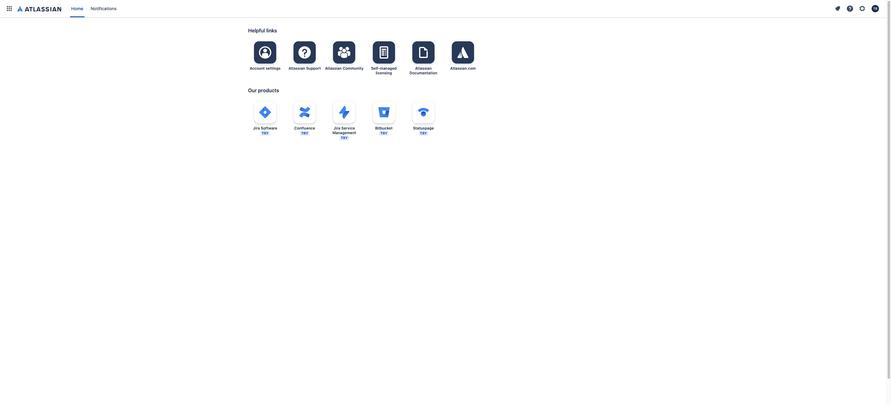 Task type: describe. For each thing, give the bounding box(es) containing it.
account settings link
[[246, 41, 285, 82]]

atlassian.com link
[[444, 41, 482, 82]]

helpful links
[[248, 28, 277, 33]]

jira software try
[[253, 126, 277, 135]]

try inside jira service management try
[[341, 136, 348, 140]]

helpful
[[248, 28, 265, 33]]

account
[[250, 66, 265, 71]]

atlassian documentation button
[[404, 41, 443, 75]]

bitbucket image
[[376, 105, 391, 120]]

statuspage
[[413, 126, 434, 131]]

our
[[248, 88, 257, 93]]

links
[[266, 28, 277, 33]]

jira for jira software
[[253, 126, 260, 131]]

software
[[261, 126, 277, 131]]

jira for jira service management
[[334, 126, 340, 131]]

atlassian documentation link
[[404, 41, 443, 82]]

account settings
[[250, 66, 281, 71]]

banner containing home
[[0, 0, 886, 17]]

atlassian support button
[[285, 41, 324, 71]]

atlassian.com button
[[444, 41, 482, 71]]

bitbucket
[[375, 126, 393, 131]]

settings icon image
[[859, 5, 866, 12]]

community
[[343, 66, 363, 71]]

confluence try
[[294, 126, 315, 135]]

atlassian community
[[325, 66, 363, 71]]

try for statuspage
[[420, 131, 427, 135]]

self-
[[371, 66, 380, 71]]

self-managed licensing button
[[364, 41, 403, 75]]

support
[[306, 66, 321, 71]]

bitbucket try
[[375, 126, 393, 135]]



Task type: locate. For each thing, give the bounding box(es) containing it.
managed
[[380, 66, 397, 71]]

settings
[[266, 66, 281, 71]]

2 atlassian from the left
[[325, 66, 342, 71]]

try down bitbucket
[[380, 131, 387, 135]]

atlassian community button
[[325, 41, 364, 71]]

confluence image
[[297, 105, 312, 120]]

account settings button
[[246, 41, 285, 71]]

self-managed licensing
[[371, 66, 397, 75]]

try for bitbucket
[[380, 131, 387, 135]]

atlassian
[[289, 66, 305, 71], [325, 66, 342, 71], [415, 66, 432, 71]]

atlassian community link
[[325, 41, 364, 82]]

atlassian support
[[289, 66, 321, 71]]

our products
[[248, 88, 279, 93]]

3 atlassian from the left
[[415, 66, 432, 71]]

jira inside jira service management try
[[334, 126, 340, 131]]

try inside the confluence try
[[301, 131, 308, 135]]

1 jira from the left
[[253, 126, 260, 131]]

jira service management image
[[337, 105, 352, 120], [337, 105, 352, 120]]

atlassian image
[[17, 5, 61, 12], [17, 5, 61, 12]]

jira left service
[[334, 126, 340, 131]]

jira service management try
[[332, 126, 356, 140]]

0 horizontal spatial atlassian
[[289, 66, 305, 71]]

atlassian for atlassian community
[[325, 66, 342, 71]]

atlassian inside atlassian documentation
[[415, 66, 432, 71]]

notifications image
[[834, 5, 841, 12]]

bitbucket image
[[376, 105, 391, 120]]

try inside jira software try
[[262, 131, 269, 135]]

management
[[332, 131, 356, 135]]

try down statuspage
[[420, 131, 427, 135]]

banner
[[0, 0, 886, 17]]

0 horizontal spatial jira
[[253, 126, 260, 131]]

try
[[262, 131, 269, 135], [301, 131, 308, 135], [380, 131, 387, 135], [420, 131, 427, 135], [341, 136, 348, 140]]

products
[[258, 88, 279, 93]]

2 horizontal spatial atlassian
[[415, 66, 432, 71]]

notifications
[[91, 6, 117, 11]]

confluence
[[294, 126, 315, 131]]

service
[[341, 126, 355, 131]]

try for confluence
[[301, 131, 308, 135]]

try inside the statuspage try
[[420, 131, 427, 135]]

atlassian support link
[[285, 41, 324, 82]]

atlassian for atlassian support
[[289, 66, 305, 71]]

documentation
[[410, 71, 437, 75]]

home
[[71, 6, 83, 11]]

try down confluence
[[301, 131, 308, 135]]

jira inside jira software try
[[253, 126, 260, 131]]

1 atlassian from the left
[[289, 66, 305, 71]]

confluence image
[[297, 105, 312, 120]]

jira software image
[[258, 105, 273, 120], [258, 105, 273, 120]]

help icon image
[[846, 5, 854, 12]]

jira
[[253, 126, 260, 131], [334, 126, 340, 131]]

atlassian.com
[[450, 66, 476, 71]]

atlassian documentation
[[410, 66, 437, 75]]

2 jira from the left
[[334, 126, 340, 131]]

1 horizontal spatial jira
[[334, 126, 340, 131]]

statuspage try
[[413, 126, 434, 135]]

statuspage image
[[416, 105, 431, 120], [416, 105, 431, 120]]

licensing
[[376, 71, 392, 75]]

self-managed licensing link
[[364, 41, 403, 82]]

try down software
[[262, 131, 269, 135]]

jira left software
[[253, 126, 260, 131]]

try inside bitbucket try
[[380, 131, 387, 135]]

notifications button
[[88, 4, 119, 14]]

atlassian for atlassian documentation
[[415, 66, 432, 71]]

home element
[[4, 0, 832, 17]]

home button
[[69, 4, 86, 14]]

1 horizontal spatial atlassian
[[325, 66, 342, 71]]

try down management
[[341, 136, 348, 140]]

appswitcher icon image
[[6, 5, 13, 12]]



Task type: vqa. For each thing, say whether or not it's contained in the screenshot.
SYNTAX in syntax error P1374-5 • Project-1374
no



